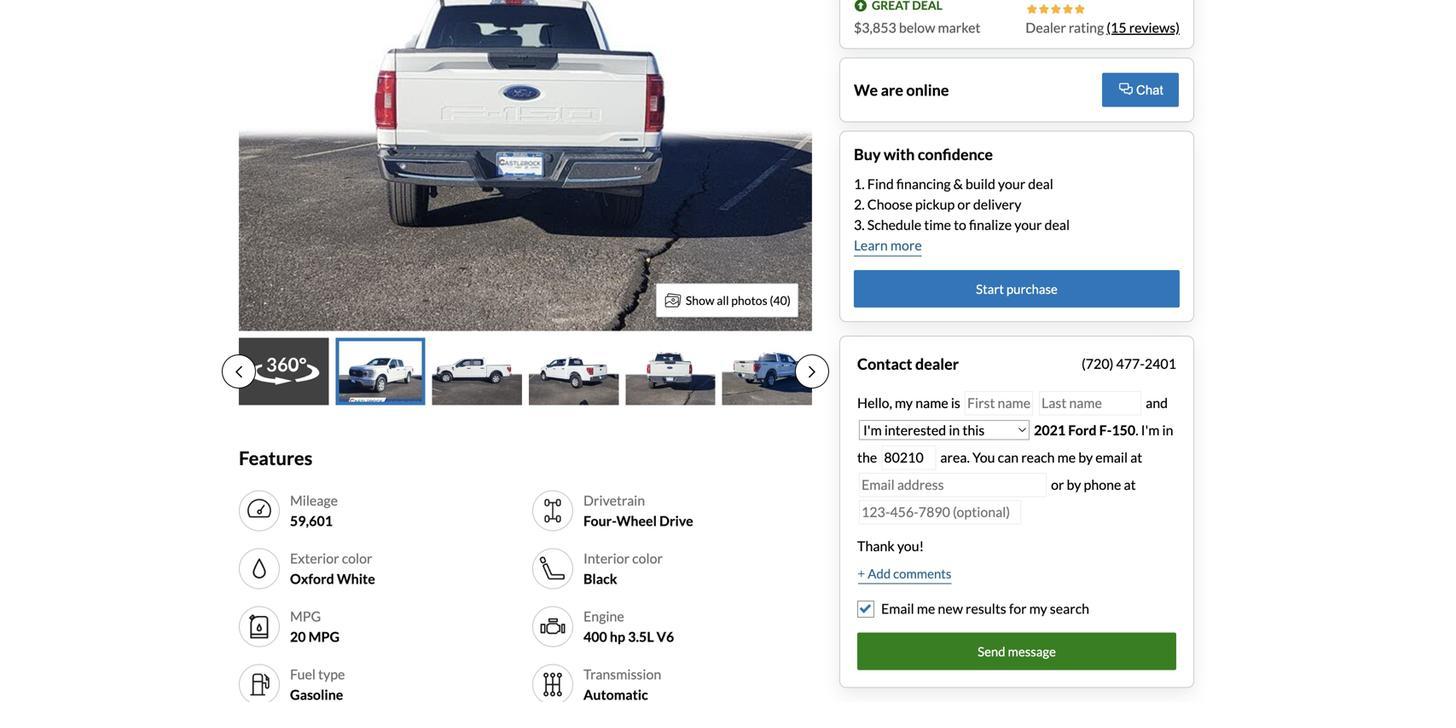 Task type: locate. For each thing, give the bounding box(es) containing it.
(40)
[[770, 293, 791, 308]]

color inside exterior color oxford white
[[342, 551, 372, 567]]

your down delivery
[[1015, 217, 1042, 233]]

1 vertical spatial my
[[1029, 601, 1047, 618]]

477-
[[1116, 356, 1145, 372]]

find financing & build your deal choose pickup or delivery schedule time to finalize your deal learn more
[[854, 176, 1070, 254]]

my left "name" in the bottom right of the page
[[895, 395, 913, 412]]

at right email
[[1130, 450, 1143, 466]]

mileage 59,601
[[290, 493, 338, 530]]

color down wheel
[[632, 551, 663, 567]]

time
[[924, 217, 951, 233]]

fuel type image
[[246, 672, 273, 699]]

20
[[290, 629, 306, 646]]

white
[[337, 571, 375, 588]]

color up 'white'
[[342, 551, 372, 567]]

reviews)
[[1129, 19, 1180, 36]]

message
[[1008, 644, 1056, 660]]

0 horizontal spatial me
[[917, 601, 935, 618]]

color inside interior color black
[[632, 551, 663, 567]]

i'm
[[1141, 422, 1160, 439]]

2021 ford f-150
[[1034, 422, 1136, 439]]

me left new
[[917, 601, 935, 618]]

thank you!
[[857, 538, 924, 555]]

tab list
[[222, 338, 829, 406]]

Zip code field
[[882, 446, 936, 470]]

buy with confidence
[[854, 145, 993, 164]]

interior color black
[[584, 551, 663, 588]]

photos
[[731, 293, 768, 308]]

send message
[[978, 644, 1056, 660]]

1 color from the left
[[342, 551, 372, 567]]

mpg
[[290, 609, 321, 625], [309, 629, 340, 646]]

v6
[[657, 629, 674, 646]]

your up delivery
[[998, 176, 1026, 192]]

view vehicle photo 6 image
[[722, 338, 812, 406]]

1 horizontal spatial color
[[632, 551, 663, 567]]

vehicle full photo image
[[239, 0, 812, 331]]

email
[[881, 601, 914, 618]]

or inside "find financing & build your deal choose pickup or delivery schedule time to finalize your deal learn more"
[[958, 196, 971, 213]]

0 vertical spatial or
[[958, 196, 971, 213]]

1 horizontal spatial or
[[1051, 477, 1064, 494]]

Last name field
[[1039, 392, 1142, 416]]

four-
[[584, 513, 617, 530]]

show all photos (40) link
[[656, 284, 799, 318]]

Phone (optional) telephone field
[[859, 501, 1021, 525]]

show
[[686, 293, 715, 308]]

send
[[978, 644, 1006, 660]]

name
[[916, 395, 948, 412]]

1 vertical spatial by
[[1067, 477, 1081, 494]]

0 vertical spatial my
[[895, 395, 913, 412]]

exterior
[[290, 551, 339, 567]]

build
[[966, 176, 996, 192]]

deal right build
[[1028, 176, 1053, 192]]

transmission
[[584, 667, 661, 683]]

deal
[[1028, 176, 1053, 192], [1045, 217, 1070, 233]]

add comments
[[868, 567, 952, 582]]

choose
[[867, 196, 913, 213]]

confidence
[[918, 145, 993, 164]]

color for exterior color
[[342, 551, 372, 567]]

or
[[958, 196, 971, 213], [1051, 477, 1064, 494]]

0 horizontal spatial color
[[342, 551, 372, 567]]

plus image
[[858, 570, 865, 579]]

1 vertical spatial deal
[[1045, 217, 1070, 233]]

by left phone
[[1067, 477, 1081, 494]]

you
[[973, 450, 995, 466]]

1 horizontal spatial my
[[1029, 601, 1047, 618]]

&
[[953, 176, 963, 192]]

by
[[1079, 450, 1093, 466], [1067, 477, 1081, 494]]

or down area. you can reach me by email at
[[1051, 477, 1064, 494]]

learn more link
[[854, 236, 922, 257]]

below
[[899, 19, 935, 36]]

drivetrain
[[584, 493, 645, 509]]

0 vertical spatial by
[[1079, 450, 1093, 466]]

wheel
[[617, 513, 657, 530]]

features
[[239, 447, 313, 470]]

or up to
[[958, 196, 971, 213]]

at right phone
[[1124, 477, 1136, 494]]

2401
[[1145, 356, 1176, 372]]

1 vertical spatial at
[[1124, 477, 1136, 494]]

hello,
[[857, 395, 892, 412]]

. i'm in the
[[857, 422, 1173, 466]]

mpg right 20
[[309, 629, 340, 646]]

chat image
[[1119, 83, 1133, 95]]

pickup
[[915, 196, 955, 213]]

start
[[976, 281, 1004, 297]]

First name field
[[965, 392, 1033, 416]]

mpg up 20
[[290, 609, 321, 625]]

is
[[951, 395, 960, 412]]

deal right finalize
[[1045, 217, 1070, 233]]

view vehicle photo 1 image
[[239, 338, 329, 406]]

contact
[[857, 355, 912, 373]]

view vehicle photo 3 image
[[432, 338, 522, 406]]

engine image
[[539, 614, 566, 641]]

drivetrain image
[[539, 498, 566, 525]]

$3,853
[[854, 19, 896, 36]]

reach
[[1021, 450, 1055, 466]]

schedule
[[867, 217, 922, 233]]

0 vertical spatial me
[[1058, 450, 1076, 466]]

0 horizontal spatial or
[[958, 196, 971, 213]]

2 color from the left
[[632, 551, 663, 567]]

exterior color image
[[246, 556, 273, 583]]

your
[[998, 176, 1026, 192], [1015, 217, 1042, 233]]

area. you can reach me by email at
[[938, 450, 1143, 466]]

me right "reach"
[[1058, 450, 1076, 466]]

exterior color oxford white
[[290, 551, 375, 588]]

with
[[884, 145, 915, 164]]

market
[[938, 19, 981, 36]]

(15
[[1107, 19, 1127, 36]]

my right for
[[1029, 601, 1047, 618]]

color
[[342, 551, 372, 567], [632, 551, 663, 567]]

engine 400 hp 3.5l v6
[[584, 609, 674, 646]]

financing
[[896, 176, 951, 192]]

0 vertical spatial at
[[1130, 450, 1143, 466]]

show all photos (40)
[[686, 293, 791, 308]]

fuel type
[[290, 667, 345, 683]]

new
[[938, 601, 963, 618]]

by left email
[[1079, 450, 1093, 466]]

(15 reviews) button
[[1107, 17, 1180, 38]]

type
[[318, 667, 345, 683]]

1 horizontal spatial me
[[1058, 450, 1076, 466]]

0 vertical spatial mpg
[[290, 609, 321, 625]]



Task type: describe. For each thing, give the bounding box(es) containing it.
drivetrain four-wheel drive
[[584, 493, 693, 530]]

buy
[[854, 145, 881, 164]]

0 vertical spatial your
[[998, 176, 1026, 192]]

fuel
[[290, 667, 316, 683]]

59,601
[[290, 513, 333, 530]]

purchase
[[1007, 281, 1058, 297]]

mileage image
[[246, 498, 273, 525]]

we
[[854, 81, 878, 99]]

3.5l
[[628, 629, 654, 646]]

chat
[[1136, 83, 1163, 97]]

f-
[[1099, 422, 1112, 439]]

start purchase
[[976, 281, 1058, 297]]

add comments button
[[857, 564, 952, 586]]

2021
[[1034, 422, 1066, 439]]

view vehicle photo 5 image
[[626, 338, 715, 406]]

can
[[998, 450, 1019, 466]]

we are online
[[854, 81, 949, 99]]

email
[[1096, 450, 1128, 466]]

all
[[717, 293, 729, 308]]

interior color image
[[539, 556, 566, 583]]

0 horizontal spatial my
[[895, 395, 913, 412]]

mpg 20 mpg
[[290, 609, 340, 646]]

mpg image
[[246, 614, 273, 641]]

results
[[966, 601, 1006, 618]]

view vehicle photo 2 image
[[336, 338, 425, 406]]

start purchase button
[[854, 271, 1180, 308]]

to
[[954, 217, 967, 233]]

dealer
[[1026, 19, 1066, 36]]

400
[[584, 629, 607, 646]]

next page image
[[809, 365, 816, 379]]

1 vertical spatial me
[[917, 601, 935, 618]]

transmission image
[[539, 672, 566, 699]]

hello, my name is
[[857, 395, 963, 412]]

phone
[[1084, 477, 1121, 494]]

hp
[[610, 629, 625, 646]]

dealer rating (15 reviews)
[[1026, 19, 1180, 36]]

chat button
[[1102, 73, 1179, 107]]

1 vertical spatial or
[[1051, 477, 1064, 494]]

(720) 477-2401
[[1082, 356, 1176, 372]]

in
[[1162, 422, 1173, 439]]

and
[[1143, 395, 1168, 412]]

engine
[[584, 609, 624, 625]]

finalize
[[969, 217, 1012, 233]]

thank
[[857, 538, 895, 555]]

are
[[881, 81, 903, 99]]

add
[[868, 567, 891, 582]]

color for interior color
[[632, 551, 663, 567]]

search
[[1050, 601, 1089, 618]]

email me new results for my search
[[881, 601, 1089, 618]]

0 vertical spatial deal
[[1028, 176, 1053, 192]]

1 vertical spatial mpg
[[309, 629, 340, 646]]

1 vertical spatial your
[[1015, 217, 1042, 233]]

the
[[857, 450, 877, 466]]

or by phone at
[[1051, 477, 1136, 494]]

mileage
[[290, 493, 338, 509]]

more
[[891, 237, 922, 254]]

interior
[[584, 551, 630, 567]]

learn
[[854, 237, 888, 254]]

.
[[1136, 422, 1139, 439]]

(720)
[[1082, 356, 1114, 372]]

find
[[867, 176, 894, 192]]

Email address email field
[[859, 474, 1047, 498]]

you!
[[897, 538, 924, 555]]

ford
[[1068, 422, 1097, 439]]

view vehicle photo 4 image
[[529, 338, 619, 406]]

150
[[1112, 422, 1136, 439]]

for
[[1009, 601, 1027, 618]]

comments
[[893, 567, 952, 582]]

$3,853 below market
[[854, 19, 981, 36]]

rating
[[1069, 19, 1104, 36]]

delivery
[[973, 196, 1022, 213]]

oxford
[[290, 571, 334, 588]]

contact dealer
[[857, 355, 959, 373]]

prev page image
[[235, 365, 242, 379]]

drive
[[659, 513, 693, 530]]

online
[[906, 81, 949, 99]]

dealer
[[915, 355, 959, 373]]



Task type: vqa. For each thing, say whether or not it's contained in the screenshot.


